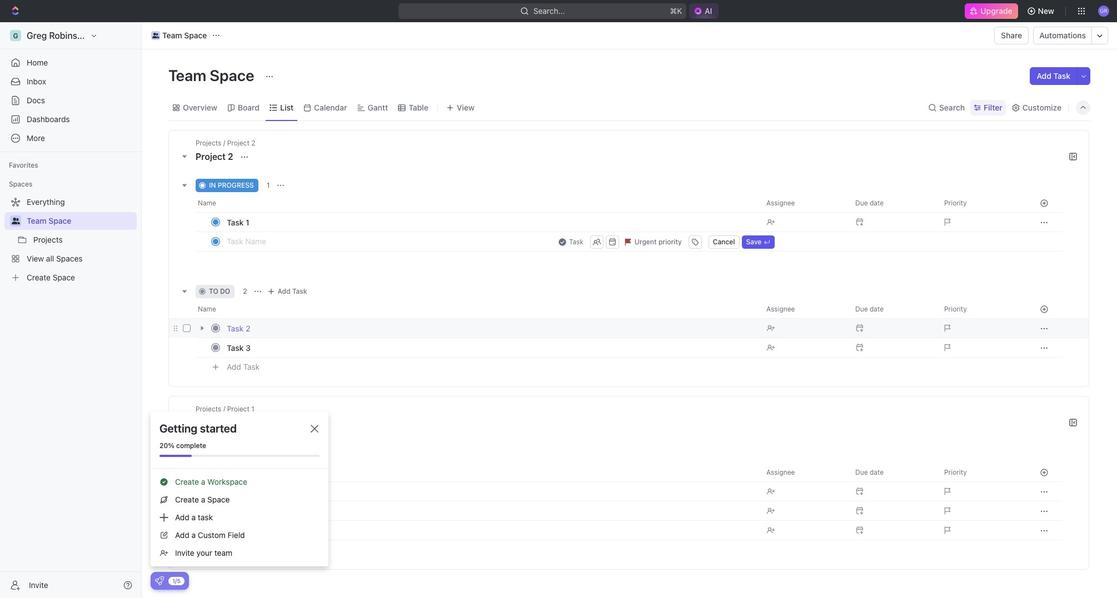 Task type: describe. For each thing, give the bounding box(es) containing it.
1 for project 1
[[228, 418, 232, 428]]

‎task 2
[[227, 507, 250, 516]]

2 task 3 link from the top
[[224, 523, 757, 539]]

search
[[939, 103, 965, 112]]

user group image inside team space link
[[152, 33, 159, 38]]

⌘k
[[670, 6, 682, 16]]

upgrade link
[[965, 3, 1018, 19]]

automations
[[1040, 31, 1086, 40]]

more
[[27, 133, 45, 143]]

table link
[[406, 100, 428, 115]]

your
[[196, 549, 212, 558]]

dashboards link
[[4, 111, 137, 128]]

project 1
[[196, 418, 234, 428]]

3 date from the top
[[870, 469, 884, 477]]

docs link
[[4, 92, 137, 109]]

all
[[46, 254, 54, 263]]

‎task for ‎task 2
[[227, 507, 244, 516]]

assignee for 2
[[766, 305, 795, 313]]

invite for invite your team
[[175, 549, 194, 558]]

0 vertical spatial team space link
[[148, 29, 210, 42]]

customize
[[1022, 103, 1061, 112]]

due date for 2
[[855, 305, 884, 313]]

task 2 link
[[224, 320, 757, 337]]

view all spaces link
[[4, 250, 134, 268]]

overview
[[183, 103, 217, 112]]

overview link
[[181, 100, 217, 115]]

sidebar navigation
[[0, 22, 144, 599]]

name for in progress
[[198, 199, 216, 207]]

in progress
[[209, 181, 254, 190]]

a for custom
[[191, 531, 196, 540]]

in
[[209, 181, 216, 190]]

share button
[[994, 27, 1029, 44]]

1 for task 1
[[246, 218, 249, 227]]

docs
[[27, 96, 45, 105]]

board link
[[236, 100, 260, 115]]

ai button
[[689, 3, 719, 19]]

filter button
[[970, 100, 1006, 115]]

project 2
[[196, 152, 235, 162]]

new button
[[1022, 2, 1061, 20]]

due date for 1
[[855, 199, 884, 207]]

cancel button
[[708, 235, 739, 249]]

everything
[[27, 197, 65, 207]]

task 1 link
[[224, 214, 757, 230]]

list
[[280, 103, 293, 112]]

due date button for 1
[[849, 195, 938, 212]]

onboarding checklist button image
[[155, 577, 164, 586]]

0 vertical spatial 3
[[246, 343, 251, 353]]

search...
[[533, 6, 565, 16]]

favorites button
[[4, 159, 43, 172]]

task 2
[[227, 324, 250, 333]]

priority button for 2
[[938, 301, 1026, 318]]

to do for 2
[[209, 287, 230, 296]]

projects / project 1
[[196, 405, 254, 413]]

1 vertical spatial 3
[[243, 451, 247, 459]]

upgrade
[[981, 6, 1012, 16]]

2 for project 2
[[228, 152, 233, 162]]

onboarding checklist button element
[[155, 577, 164, 586]]

create space link
[[4, 269, 134, 287]]

everything link
[[4, 193, 134, 211]]

new
[[1038, 6, 1054, 16]]

priority for 1
[[944, 199, 967, 207]]

name for to do
[[198, 305, 216, 313]]

automations button
[[1034, 27, 1092, 44]]

filter
[[984, 103, 1002, 112]]

1 task 3 link from the top
[[224, 340, 757, 356]]

view button
[[442, 94, 478, 121]]

/ for 1
[[223, 405, 225, 413]]

field
[[228, 531, 245, 540]]

3 due date button from the top
[[849, 464, 938, 482]]

projects / project 2
[[196, 139, 255, 147]]

save
[[746, 238, 762, 246]]

date for 2
[[870, 305, 884, 313]]

1/5
[[172, 578, 181, 584]]

view all spaces
[[27, 254, 83, 263]]

assignee button for 2
[[760, 301, 849, 318]]

gantt
[[368, 103, 388, 112]]

custom
[[198, 531, 226, 540]]

name button for 2
[[196, 301, 760, 318]]

create space
[[27, 273, 75, 282]]

project down projects / project 2
[[196, 152, 226, 162]]

20% complete
[[160, 442, 206, 450]]

2 for ‎task 2
[[246, 507, 250, 516]]

priority button for 1
[[938, 195, 1026, 212]]

tree inside sidebar 'navigation'
[[4, 193, 137, 287]]

1 for ‎task 1
[[246, 487, 249, 497]]

a for workspace
[[201, 477, 205, 487]]

list link
[[278, 100, 293, 115]]

create for create space
[[27, 273, 51, 282]]

to for 2
[[209, 287, 218, 296]]

gantt link
[[365, 100, 388, 115]]

date for 1
[[870, 199, 884, 207]]

create a space
[[175, 495, 230, 505]]

3 assignee from the top
[[766, 469, 795, 477]]

1 task 3 from the top
[[227, 343, 251, 353]]

a for task
[[191, 513, 196, 522]]

urgent priority
[[635, 238, 682, 246]]

due for 1
[[855, 199, 868, 207]]

complete
[[176, 442, 206, 450]]

task 1
[[227, 218, 249, 227]]

team
[[214, 549, 232, 558]]

2 vertical spatial 3
[[246, 526, 251, 535]]

‎task 1
[[227, 487, 249, 497]]

projects for project 2
[[196, 139, 221, 147]]

workspace for create a workspace
[[207, 477, 247, 487]]

invite for invite
[[29, 580, 48, 590]]

do for 2
[[220, 287, 230, 296]]



Task type: vqa. For each thing, say whether or not it's contained in the screenshot.
'Priority' dropdown button
yes



Task type: locate. For each thing, give the bounding box(es) containing it.
customize button
[[1008, 100, 1065, 115]]

‎task for ‎task 1
[[227, 487, 244, 497]]

1 vertical spatial priority button
[[938, 301, 1026, 318]]

/ for 2
[[223, 139, 225, 147]]

do up task 2
[[220, 287, 230, 296]]

projects for project 1
[[196, 405, 221, 413]]

2 vertical spatial assignee button
[[760, 464, 849, 482]]

2 for task 2
[[246, 324, 250, 333]]

1 vertical spatial name
[[198, 305, 216, 313]]

create down all
[[27, 273, 51, 282]]

a up create a space
[[201, 477, 205, 487]]

inbox
[[27, 77, 46, 86]]

view for view all spaces
[[27, 254, 44, 263]]

task
[[198, 513, 213, 522]]

view button
[[442, 100, 478, 115]]

3 due date from the top
[[855, 469, 884, 477]]

tree
[[4, 193, 137, 287]]

2 vertical spatial priority
[[944, 469, 967, 477]]

task inside 'link'
[[227, 218, 244, 227]]

0 vertical spatial to
[[209, 287, 218, 296]]

2 name from the top
[[198, 305, 216, 313]]

workspace inside sidebar 'navigation'
[[97, 31, 143, 41]]

1 vertical spatial team
[[168, 66, 206, 84]]

cancel
[[713, 238, 735, 246]]

1 vertical spatial /
[[223, 405, 225, 413]]

task button
[[554, 235, 588, 249]]

close image
[[311, 425, 318, 433]]

0 horizontal spatial spaces
[[9, 180, 32, 188]]

0 vertical spatial task 3
[[227, 343, 251, 353]]

gr button
[[1095, 2, 1113, 20]]

0 horizontal spatial view
[[27, 254, 44, 263]]

dashboards
[[27, 114, 70, 124]]

more button
[[4, 129, 137, 147]]

0 vertical spatial /
[[223, 139, 225, 147]]

name button for 1
[[196, 195, 760, 212]]

2
[[251, 139, 255, 147], [228, 152, 233, 162], [243, 287, 247, 296], [246, 324, 250, 333], [246, 507, 250, 516]]

due for 2
[[855, 305, 868, 313]]

1 do from the top
[[220, 287, 230, 296]]

greg robinson's workspace
[[27, 31, 143, 41]]

‎task 2 link
[[224, 503, 757, 519]]

projects up project 2
[[196, 139, 221, 147]]

0 vertical spatial projects
[[196, 139, 221, 147]]

greg robinson's workspace, , element
[[10, 30, 21, 41]]

‎task 1 link
[[224, 484, 757, 500]]

task 3 down task 2
[[227, 343, 251, 353]]

0 horizontal spatial workspace
[[97, 31, 143, 41]]

Task Name text field
[[227, 232, 551, 250]]

greg
[[27, 31, 47, 41]]

2 vertical spatial team space
[[27, 216, 71, 226]]

1 horizontal spatial invite
[[175, 549, 194, 558]]

2 date from the top
[[870, 305, 884, 313]]

0 vertical spatial to do
[[209, 287, 230, 296]]

priority
[[659, 238, 682, 246]]

date
[[870, 199, 884, 207], [870, 305, 884, 313], [870, 469, 884, 477]]

tree containing everything
[[4, 193, 137, 287]]

assignee for 1
[[766, 199, 795, 207]]

2 vertical spatial date
[[870, 469, 884, 477]]

1 vertical spatial due date button
[[849, 301, 938, 318]]

do for 3
[[220, 451, 230, 459]]

0 vertical spatial assignee
[[766, 199, 795, 207]]

1 vertical spatial projects
[[33, 235, 63, 245]]

1 assignee button from the top
[[760, 195, 849, 212]]

1 vertical spatial assignee
[[766, 305, 795, 313]]

1 date from the top
[[870, 199, 884, 207]]

0 vertical spatial user group image
[[152, 33, 159, 38]]

0 vertical spatial do
[[220, 287, 230, 296]]

3 down task 2
[[246, 343, 251, 353]]

1 horizontal spatial spaces
[[56, 254, 83, 263]]

2 vertical spatial due date
[[855, 469, 884, 477]]

2 due date button from the top
[[849, 301, 938, 318]]

create a workspace
[[175, 477, 247, 487]]

home link
[[4, 54, 137, 72]]

2 due date from the top
[[855, 305, 884, 313]]

view inside sidebar 'navigation'
[[27, 254, 44, 263]]

0 vertical spatial date
[[870, 199, 884, 207]]

1 horizontal spatial view
[[457, 103, 475, 112]]

view for view
[[457, 103, 475, 112]]

a
[[201, 477, 205, 487], [201, 495, 205, 505], [191, 513, 196, 522], [191, 531, 196, 540]]

1 vertical spatial do
[[220, 451, 230, 459]]

2 due from the top
[[855, 305, 868, 313]]

1 vertical spatial invite
[[29, 580, 48, 590]]

0 vertical spatial priority
[[944, 199, 967, 207]]

workspace for greg robinson's workspace
[[97, 31, 143, 41]]

1 to from the top
[[209, 287, 218, 296]]

project up project 2
[[227, 139, 249, 147]]

task 3 down ‎task 2
[[227, 526, 251, 535]]

invite inside sidebar 'navigation'
[[29, 580, 48, 590]]

name button up task 1 'link'
[[196, 195, 760, 212]]

a up task
[[201, 495, 205, 505]]

2 / from the top
[[223, 405, 225, 413]]

due
[[855, 199, 868, 207], [855, 305, 868, 313], [855, 469, 868, 477]]

‎task down "‎task 1"
[[227, 507, 244, 516]]

to
[[209, 287, 218, 296], [209, 451, 218, 459]]

view left all
[[27, 254, 44, 263]]

0 vertical spatial name
[[198, 199, 216, 207]]

1 horizontal spatial team space link
[[148, 29, 210, 42]]

/
[[223, 139, 225, 147], [223, 405, 225, 413]]

create inside sidebar 'navigation'
[[27, 273, 51, 282]]

project down the projects / project 1
[[196, 418, 226, 428]]

to for 3
[[209, 451, 218, 459]]

0 vertical spatial priority button
[[938, 195, 1026, 212]]

task
[[1053, 71, 1070, 81], [227, 218, 244, 227], [569, 238, 583, 246], [292, 287, 307, 296], [227, 324, 244, 333], [227, 343, 244, 353], [243, 362, 260, 372], [292, 451, 307, 459], [227, 526, 244, 535], [243, 545, 260, 554]]

add task
[[1037, 71, 1070, 81], [278, 287, 307, 296], [227, 362, 260, 372], [278, 451, 307, 459], [227, 545, 260, 554]]

assignee button for 1
[[760, 195, 849, 212]]

priority
[[944, 199, 967, 207], [944, 305, 967, 313], [944, 469, 967, 477]]

name
[[198, 199, 216, 207], [198, 305, 216, 313]]

20%
[[160, 442, 174, 450]]

2 vertical spatial create
[[175, 495, 199, 505]]

2 vertical spatial team
[[27, 216, 46, 226]]

0 horizontal spatial invite
[[29, 580, 48, 590]]

urgent priority button
[[621, 235, 686, 249]]

team space inside sidebar 'navigation'
[[27, 216, 71, 226]]

1 vertical spatial spaces
[[56, 254, 83, 263]]

2 to from the top
[[209, 451, 218, 459]]

1 vertical spatial date
[[870, 305, 884, 313]]

add a custom field
[[175, 531, 245, 540]]

share
[[1001, 31, 1022, 40]]

task 3 link down ‎task 2 link
[[224, 523, 757, 539]]

create for create a space
[[175, 495, 199, 505]]

0 horizontal spatial team space link
[[27, 212, 134, 230]]

2 assignee button from the top
[[760, 301, 849, 318]]

1 name from the top
[[198, 199, 216, 207]]

invite
[[175, 549, 194, 558], [29, 580, 48, 590]]

0 vertical spatial invite
[[175, 549, 194, 558]]

1 vertical spatial team space
[[168, 66, 258, 84]]

create up create a space
[[175, 477, 199, 487]]

team space
[[162, 31, 207, 40], [168, 66, 258, 84], [27, 216, 71, 226]]

2 priority button from the top
[[938, 301, 1026, 318]]

3 due from the top
[[855, 469, 868, 477]]

to do for 3
[[209, 451, 230, 459]]

1 vertical spatial task 3 link
[[224, 523, 757, 539]]

1 priority button from the top
[[938, 195, 1026, 212]]

task inside dropdown button
[[569, 238, 583, 246]]

progress
[[218, 181, 254, 190]]

2 name button from the top
[[196, 301, 760, 318]]

/ up project 1
[[223, 405, 225, 413]]

0 vertical spatial assignee button
[[760, 195, 849, 212]]

to do up task 2
[[209, 287, 230, 296]]

favorites
[[9, 161, 38, 170]]

1 vertical spatial user group image
[[11, 218, 20, 225]]

getting
[[160, 422, 197, 435]]

priority for 2
[[944, 305, 967, 313]]

0 vertical spatial due date button
[[849, 195, 938, 212]]

add
[[1037, 71, 1051, 81], [278, 287, 290, 296], [227, 362, 241, 372], [278, 451, 291, 459], [175, 513, 189, 522], [175, 531, 189, 540], [227, 545, 241, 554]]

user group image inside sidebar 'navigation'
[[11, 218, 20, 225]]

a for space
[[201, 495, 205, 505]]

due date button
[[849, 195, 938, 212], [849, 301, 938, 318], [849, 464, 938, 482]]

1 vertical spatial due date
[[855, 305, 884, 313]]

ai
[[705, 6, 712, 16]]

add task button
[[1030, 67, 1077, 85], [264, 285, 311, 298], [222, 361, 264, 374], [264, 448, 312, 462], [222, 544, 264, 557]]

1 ‎task from the top
[[227, 487, 244, 497]]

2 assignee from the top
[[766, 305, 795, 313]]

1 to do from the top
[[209, 287, 230, 296]]

‎task
[[227, 487, 244, 497], [227, 507, 244, 516]]

started
[[200, 422, 237, 435]]

1 vertical spatial priority
[[944, 305, 967, 313]]

1 name button from the top
[[196, 195, 760, 212]]

a down add a task
[[191, 531, 196, 540]]

1 vertical spatial view
[[27, 254, 44, 263]]

2 priority from the top
[[944, 305, 967, 313]]

0 vertical spatial workspace
[[97, 31, 143, 41]]

1 vertical spatial name button
[[196, 301, 760, 318]]

0 vertical spatial view
[[457, 103, 475, 112]]

board
[[238, 103, 260, 112]]

1 vertical spatial assignee button
[[760, 301, 849, 318]]

to do down 'started'
[[209, 451, 230, 459]]

a left task
[[191, 513, 196, 522]]

task 3 link down task 2 link
[[224, 340, 757, 356]]

spaces down 'favorites' button
[[9, 180, 32, 188]]

1 horizontal spatial user group image
[[152, 33, 159, 38]]

home
[[27, 58, 48, 67]]

0 vertical spatial spaces
[[9, 180, 32, 188]]

1 priority from the top
[[944, 199, 967, 207]]

create up add a task
[[175, 495, 199, 505]]

workspace
[[97, 31, 143, 41], [207, 477, 247, 487]]

gr
[[1100, 7, 1108, 14]]

2 vertical spatial priority button
[[938, 464, 1026, 482]]

projects inside sidebar 'navigation'
[[33, 235, 63, 245]]

user group image
[[152, 33, 159, 38], [11, 218, 20, 225]]

workspace right robinson's at top left
[[97, 31, 143, 41]]

3 up "‎task 1"
[[243, 451, 247, 459]]

create
[[27, 273, 51, 282], [175, 477, 199, 487], [175, 495, 199, 505]]

1 vertical spatial to
[[209, 451, 218, 459]]

project up project 1
[[227, 405, 249, 413]]

2 vertical spatial due date button
[[849, 464, 938, 482]]

1 assignee from the top
[[766, 199, 795, 207]]

calendar
[[314, 103, 347, 112]]

0 vertical spatial due date
[[855, 199, 884, 207]]

2 vertical spatial assignee
[[766, 469, 795, 477]]

name button up task 2 link
[[196, 301, 760, 318]]

create for create a workspace
[[175, 477, 199, 487]]

1 inside 'link'
[[246, 218, 249, 227]]

0 vertical spatial team space
[[162, 31, 207, 40]]

1 vertical spatial workspace
[[207, 477, 247, 487]]

2 task 3 from the top
[[227, 526, 251, 535]]

workspace up "‎task 1"
[[207, 477, 247, 487]]

0 horizontal spatial user group image
[[11, 218, 20, 225]]

spaces up create space link
[[56, 254, 83, 263]]

0 vertical spatial ‎task
[[227, 487, 244, 497]]

‎task up ‎task 2
[[227, 487, 244, 497]]

2 ‎task from the top
[[227, 507, 244, 516]]

robinson's
[[49, 31, 95, 41]]

urgent
[[635, 238, 657, 246]]

due date button for 2
[[849, 301, 938, 318]]

1 vertical spatial due
[[855, 305, 868, 313]]

2 vertical spatial projects
[[196, 405, 221, 413]]

2 do from the top
[[220, 451, 230, 459]]

1 vertical spatial ‎task
[[227, 507, 244, 516]]

search button
[[925, 100, 968, 115]]

getting started
[[160, 422, 237, 435]]

name button
[[196, 195, 760, 212], [196, 301, 760, 318]]

1 due date from the top
[[855, 199, 884, 207]]

do down 'started'
[[220, 451, 230, 459]]

view inside button
[[457, 103, 475, 112]]

projects
[[196, 139, 221, 147], [33, 235, 63, 245], [196, 405, 221, 413]]

table
[[409, 103, 428, 112]]

0 vertical spatial team
[[162, 31, 182, 40]]

priority button
[[938, 195, 1026, 212], [938, 301, 1026, 318], [938, 464, 1026, 482]]

1 due date button from the top
[[849, 195, 938, 212]]

1 / from the top
[[223, 139, 225, 147]]

1 horizontal spatial workspace
[[207, 477, 247, 487]]

2 vertical spatial due
[[855, 469, 868, 477]]

projects link
[[33, 231, 134, 249]]

view right table
[[457, 103, 475, 112]]

team inside sidebar 'navigation'
[[27, 216, 46, 226]]

/ up project 2
[[223, 139, 225, 147]]

invite your team
[[175, 549, 232, 558]]

1 due from the top
[[855, 199, 868, 207]]

calendar link
[[312, 100, 347, 115]]

0 vertical spatial due
[[855, 199, 868, 207]]

1 vertical spatial team space link
[[27, 212, 134, 230]]

3 assignee button from the top
[[760, 464, 849, 482]]

0 vertical spatial name button
[[196, 195, 760, 212]]

g
[[13, 31, 18, 40]]

3 priority button from the top
[[938, 464, 1026, 482]]

spaces inside view all spaces link
[[56, 254, 83, 263]]

0 vertical spatial task 3 link
[[224, 340, 757, 356]]

3 priority from the top
[[944, 469, 967, 477]]

add a task
[[175, 513, 213, 522]]

1 vertical spatial to do
[[209, 451, 230, 459]]

projects up project 1
[[196, 405, 221, 413]]

1 vertical spatial create
[[175, 477, 199, 487]]

projects up all
[[33, 235, 63, 245]]

3 right field
[[246, 526, 251, 535]]

save button
[[742, 235, 775, 249]]

1 vertical spatial task 3
[[227, 526, 251, 535]]

0 vertical spatial create
[[27, 273, 51, 282]]

2 to do from the top
[[209, 451, 230, 459]]

view
[[457, 103, 475, 112], [27, 254, 44, 263]]

inbox link
[[4, 73, 137, 91]]



